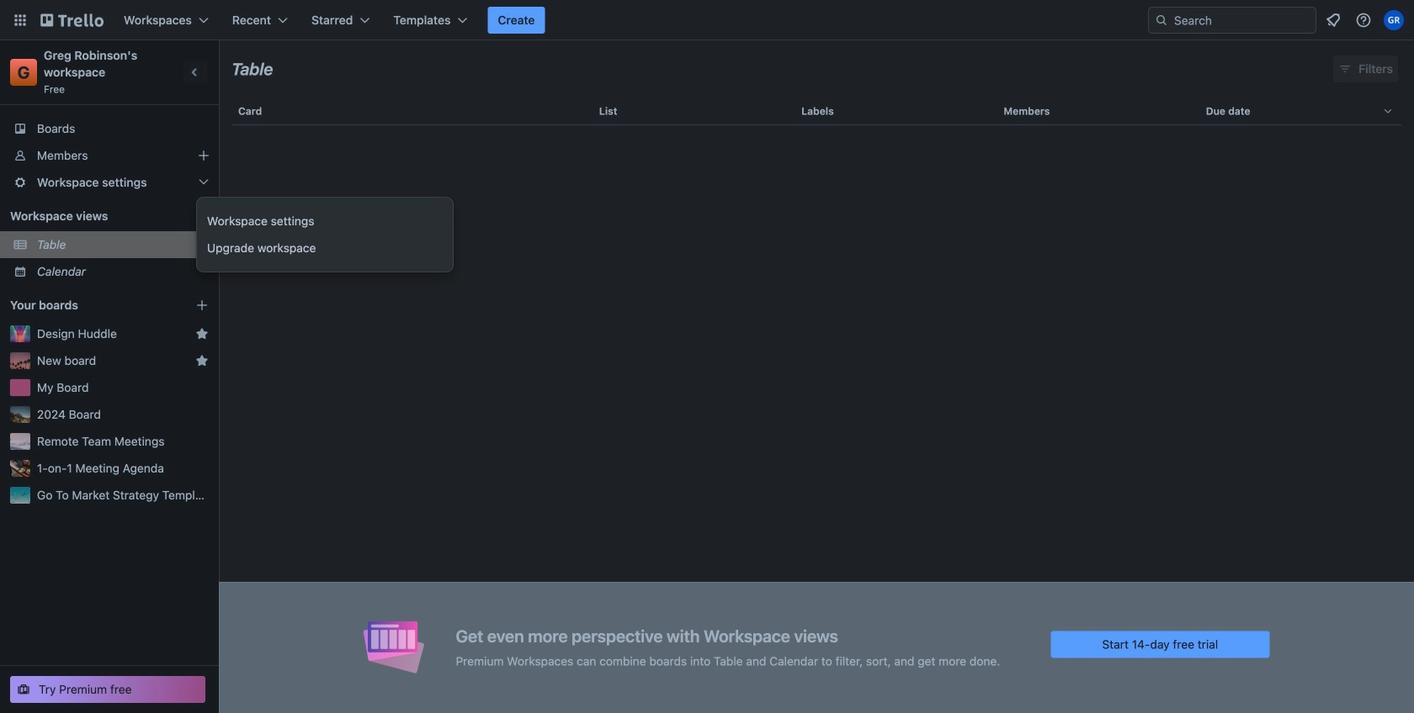 Task type: vqa. For each thing, say whether or not it's contained in the screenshot.
Get Going Faster With A Template From The Trello Community Or
no



Task type: describe. For each thing, give the bounding box(es) containing it.
add board image
[[195, 299, 209, 312]]

primary element
[[0, 0, 1414, 40]]

Search field
[[1148, 7, 1316, 34]]

back to home image
[[40, 7, 104, 34]]

1 starred icon image from the top
[[195, 327, 209, 341]]

greg robinson (gregrobinson96) image
[[1384, 10, 1404, 30]]

search image
[[1155, 13, 1168, 27]]



Task type: locate. For each thing, give the bounding box(es) containing it.
2 starred icon image from the top
[[195, 354, 209, 368]]

your boards with 7 items element
[[10, 295, 170, 316]]

workspace navigation collapse icon image
[[183, 61, 207, 84]]

1 vertical spatial starred icon image
[[195, 354, 209, 368]]

table
[[219, 91, 1414, 714]]

open information menu image
[[1355, 12, 1372, 29]]

None text field
[[231, 53, 273, 85]]

starred icon image
[[195, 327, 209, 341], [195, 354, 209, 368]]

row
[[231, 91, 1401, 131]]

0 notifications image
[[1323, 10, 1343, 30]]

0 vertical spatial starred icon image
[[195, 327, 209, 341]]



